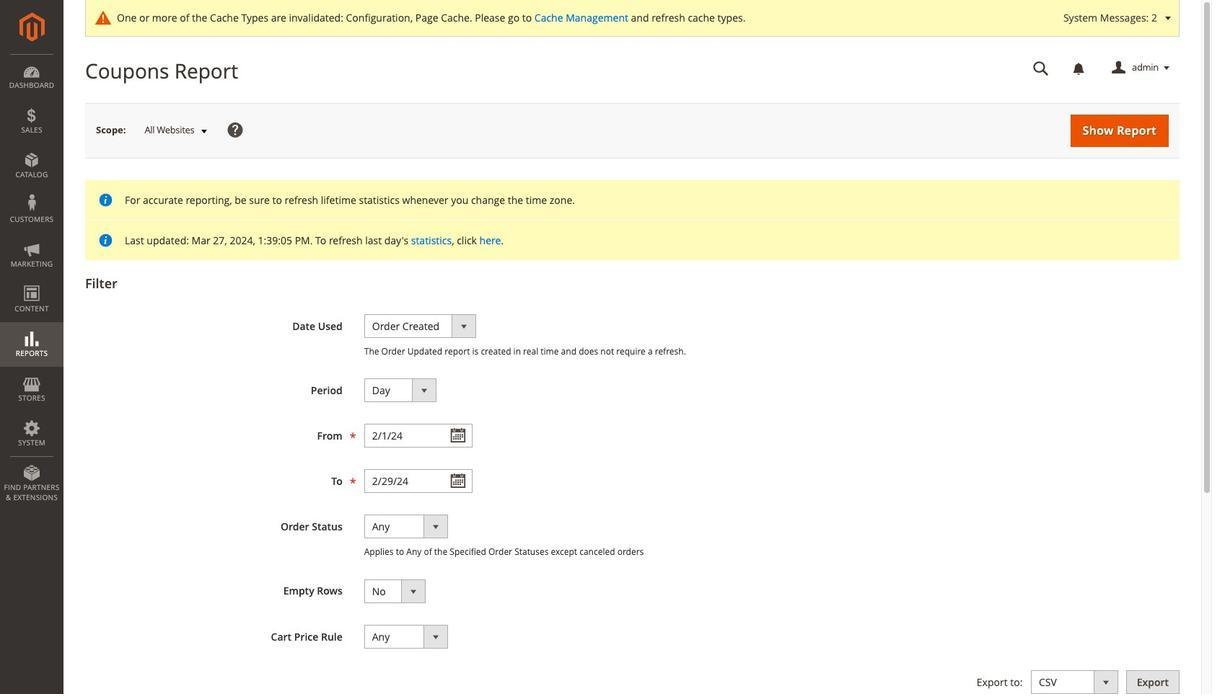Task type: vqa. For each thing, say whether or not it's contained in the screenshot.
tab list
no



Task type: locate. For each thing, give the bounding box(es) containing it.
magento admin panel image
[[19, 12, 44, 42]]

None text field
[[1023, 56, 1059, 81], [364, 470, 473, 494], [1023, 56, 1059, 81], [364, 470, 473, 494]]

menu bar
[[0, 54, 64, 510]]

None text field
[[364, 425, 473, 448]]



